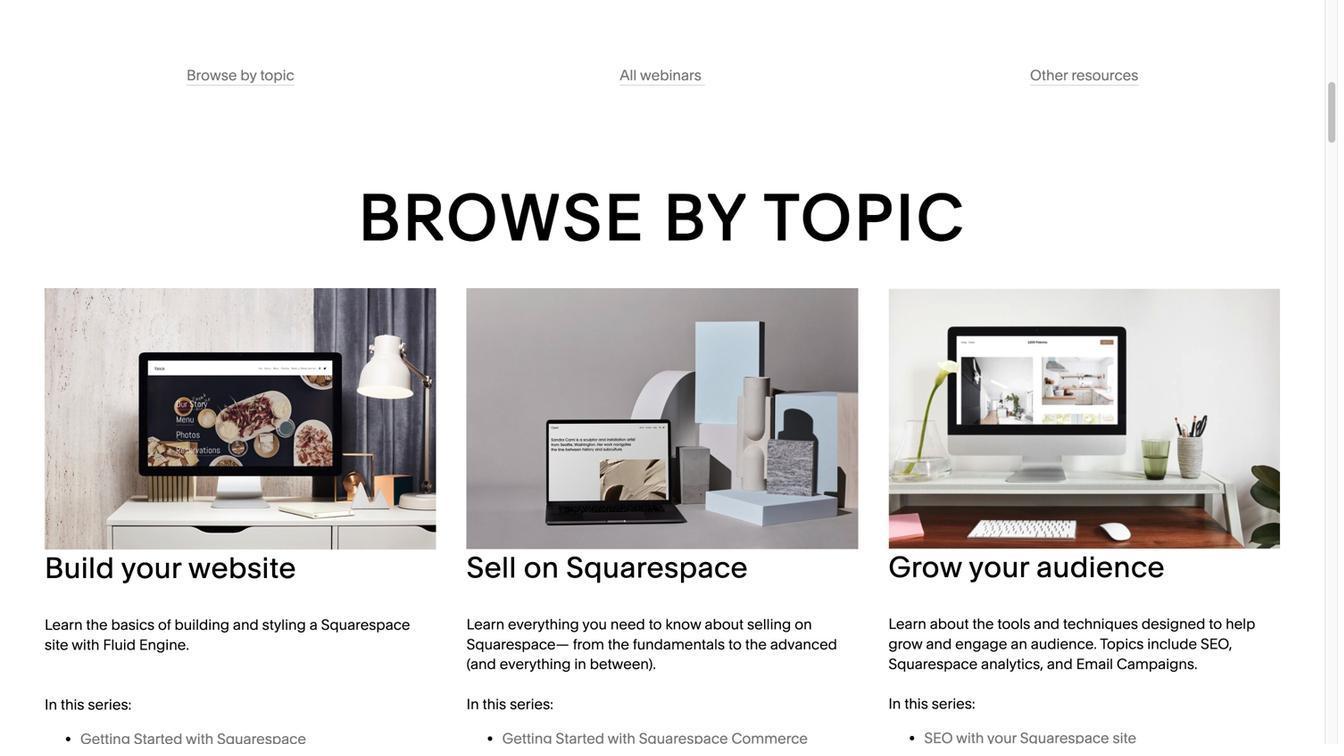 Task type: describe. For each thing, give the bounding box(es) containing it.
browse by topic
[[187, 67, 294, 84]]

squarespace—
[[467, 636, 570, 654]]

grow
[[889, 550, 963, 585]]

your for build
[[121, 551, 182, 586]]

squarespace inside learn about the tools and techniques designed to help grow and engage an audience. topics include seo, squarespace analytics, and email campaigns.
[[889, 656, 978, 673]]

learn about the tools and techniques designed to help grow and engage an audience. topics include seo, squarespace analytics, and email campaigns.
[[889, 616, 1260, 673]]

about inside learn about the tools and techniques designed to help grow and engage an audience. topics include seo, squarespace analytics, and email campaigns.
[[930, 616, 970, 633]]

learn for build your website
[[45, 617, 83, 634]]

building
[[175, 617, 230, 634]]

topic
[[764, 179, 967, 256]]

email
[[1077, 656, 1114, 673]]

analytics,
[[982, 656, 1044, 673]]

1 horizontal spatial to
[[729, 636, 742, 654]]

series: for sell
[[510, 696, 554, 714]]

site
[[45, 637, 68, 654]]

series: for grow
[[932, 696, 976, 713]]

audience.
[[1031, 636, 1098, 653]]

build
[[45, 551, 115, 586]]

the inside learn about the tools and techniques designed to help grow and engage an audience. topics include seo, squarespace analytics, and email campaigns.
[[973, 616, 995, 633]]

learn for sell on squarespace
[[467, 616, 505, 634]]

of
[[158, 617, 171, 634]]

from
[[573, 636, 605, 654]]

the inside learn the basics of building and styling a squarespace site with fluid engine.
[[86, 617, 108, 634]]

selling
[[748, 616, 792, 634]]

to inside learn about the tools and techniques designed to help grow and engage an audience. topics include seo, squarespace analytics, and email campaigns.
[[1210, 616, 1223, 633]]

campaigns.
[[1117, 656, 1198, 673]]

in this series: for build
[[45, 697, 131, 714]]

learn for grow your audience
[[889, 616, 927, 633]]

browse
[[187, 67, 237, 84]]

include
[[1148, 636, 1198, 653]]

series: for build
[[88, 697, 131, 714]]

all webinars
[[620, 67, 705, 84]]

fluid
[[103, 637, 136, 654]]

styling
[[262, 617, 306, 634]]

with
[[72, 637, 100, 654]]

this for grow
[[905, 696, 929, 713]]

the down selling
[[746, 636, 767, 654]]

and down audience.
[[1048, 656, 1073, 673]]

topic
[[260, 67, 294, 84]]

by
[[664, 179, 748, 256]]

all
[[620, 67, 637, 84]]

and right grow
[[927, 636, 952, 653]]

and up audience.
[[1034, 616, 1060, 633]]

know
[[666, 616, 702, 634]]

0 vertical spatial squarespace
[[567, 551, 749, 585]]

other resources
[[1031, 67, 1139, 84]]

between).
[[590, 656, 656, 674]]

seo,
[[1201, 636, 1233, 653]]

learn everything you need to know about selling on squarespace— from the fundamentals to the advanced (and everything in between).
[[467, 616, 841, 674]]

in
[[575, 656, 587, 674]]

website
[[188, 551, 296, 586]]

learn the basics of building and styling a squarespace site with fluid engine.
[[45, 617, 414, 654]]

browse by topic
[[359, 179, 967, 256]]

other resources link
[[1031, 67, 1139, 86]]

grow your audience
[[889, 550, 1166, 585]]

grow
[[889, 636, 923, 653]]



Task type: vqa. For each thing, say whether or not it's contained in the screenshot.
selling
yes



Task type: locate. For each thing, give the bounding box(es) containing it.
series: down fluid
[[88, 697, 131, 714]]

1 series: from the left
[[932, 696, 976, 713]]

0 horizontal spatial in
[[45, 697, 57, 714]]

on
[[524, 551, 559, 585], [795, 616, 813, 634]]

webinars
[[640, 67, 702, 84]]

you
[[583, 616, 607, 634]]

in this series: for grow
[[889, 696, 976, 713]]

3 series: from the left
[[88, 697, 131, 714]]

0 vertical spatial everything
[[508, 616, 580, 634]]

to right need
[[649, 616, 662, 634]]

everything down squarespace—
[[500, 656, 571, 674]]

the up with
[[86, 617, 108, 634]]

about up 'engage' at the right
[[930, 616, 970, 633]]

2 in this series: from the left
[[467, 696, 554, 714]]

engine.
[[139, 637, 189, 654]]

learn up squarespace—
[[467, 616, 505, 634]]

squarespace up know in the bottom of the page
[[567, 551, 749, 585]]

0 horizontal spatial learn
[[45, 617, 83, 634]]

in
[[889, 696, 902, 713], [467, 696, 479, 714], [45, 697, 57, 714]]

in for build
[[45, 697, 57, 714]]

help
[[1226, 616, 1256, 633]]

(and
[[467, 656, 496, 674]]

this down "(and"
[[483, 696, 507, 714]]

1 this from the left
[[905, 696, 929, 713]]

series: down 'engage' at the right
[[932, 696, 976, 713]]

series:
[[932, 696, 976, 713], [510, 696, 554, 714], [88, 697, 131, 714]]

0 horizontal spatial in this series:
[[45, 697, 131, 714]]

browse by topic link
[[187, 67, 294, 86]]

this down grow
[[905, 696, 929, 713]]

squarespace right the a
[[321, 617, 410, 634]]

1 vertical spatial squarespace
[[321, 617, 410, 634]]

learn inside learn everything you need to know about selling on squarespace— from the fundamentals to the advanced (and everything in between).
[[467, 616, 505, 634]]

2 series: from the left
[[510, 696, 554, 714]]

topics
[[1101, 636, 1145, 653]]

an
[[1011, 636, 1028, 653]]

this
[[905, 696, 929, 713], [483, 696, 507, 714], [61, 697, 84, 714]]

audience
[[1037, 550, 1166, 585]]

in this series: for sell
[[467, 696, 554, 714]]

2 in from the left
[[467, 696, 479, 714]]

by
[[241, 67, 257, 84]]

your up tools
[[969, 550, 1030, 585]]

everything up squarespace—
[[508, 616, 580, 634]]

a
[[310, 617, 318, 634]]

1 horizontal spatial learn
[[467, 616, 505, 634]]

techniques
[[1064, 616, 1139, 633]]

in for sell
[[467, 696, 479, 714]]

in down grow
[[889, 696, 902, 713]]

fundamentals
[[633, 636, 725, 654]]

to
[[1210, 616, 1223, 633], [649, 616, 662, 634], [729, 636, 742, 654]]

on inside learn everything you need to know about selling on squarespace— from the fundamentals to the advanced (and everything in between).
[[795, 616, 813, 634]]

in this series: down grow
[[889, 696, 976, 713]]

squarespace inside learn the basics of building and styling a squarespace site with fluid engine.
[[321, 617, 410, 634]]

on right sell on the bottom left of page
[[524, 551, 559, 585]]

2 horizontal spatial this
[[905, 696, 929, 713]]

learn up grow
[[889, 616, 927, 633]]

everything
[[508, 616, 580, 634], [500, 656, 571, 674]]

build your website
[[45, 551, 296, 586]]

need
[[611, 616, 646, 634]]

the up between). on the left bottom of the page
[[608, 636, 630, 654]]

your up of
[[121, 551, 182, 586]]

0 horizontal spatial on
[[524, 551, 559, 585]]

0 horizontal spatial series:
[[88, 697, 131, 714]]

the
[[973, 616, 995, 633], [86, 617, 108, 634], [608, 636, 630, 654], [746, 636, 767, 654]]

all webinars link
[[620, 67, 705, 86]]

2 this from the left
[[483, 696, 507, 714]]

resources
[[1072, 67, 1139, 84]]

1 in this series: from the left
[[889, 696, 976, 713]]

1 horizontal spatial squarespace
[[567, 551, 749, 585]]

in this series: down with
[[45, 697, 131, 714]]

2 horizontal spatial in this series:
[[889, 696, 976, 713]]

0 horizontal spatial to
[[649, 616, 662, 634]]

squarespace
[[567, 551, 749, 585], [321, 617, 410, 634], [889, 656, 978, 673]]

squarespace down grow
[[889, 656, 978, 673]]

0 horizontal spatial this
[[61, 697, 84, 714]]

0 horizontal spatial your
[[121, 551, 182, 586]]

about
[[930, 616, 970, 633], [705, 616, 744, 634]]

3 in from the left
[[45, 697, 57, 714]]

other
[[1031, 67, 1069, 84]]

2 horizontal spatial in
[[889, 696, 902, 713]]

1 in from the left
[[889, 696, 902, 713]]

1 vertical spatial on
[[795, 616, 813, 634]]

your for grow
[[969, 550, 1030, 585]]

this for sell
[[483, 696, 507, 714]]

and left styling
[[233, 617, 259, 634]]

about right know in the bottom of the page
[[705, 616, 744, 634]]

1 about from the left
[[930, 616, 970, 633]]

2 vertical spatial squarespace
[[889, 656, 978, 673]]

this down with
[[61, 697, 84, 714]]

designed
[[1142, 616, 1206, 633]]

tools
[[998, 616, 1031, 633]]

engage
[[956, 636, 1008, 653]]

advanced
[[771, 636, 838, 654]]

0 vertical spatial on
[[524, 551, 559, 585]]

learn
[[889, 616, 927, 633], [467, 616, 505, 634], [45, 617, 83, 634]]

1 horizontal spatial about
[[930, 616, 970, 633]]

3 in this series: from the left
[[45, 697, 131, 714]]

1 horizontal spatial this
[[483, 696, 507, 714]]

learn inside learn the basics of building and styling a squarespace site with fluid engine.
[[45, 617, 83, 634]]

sell on squarespace
[[467, 551, 749, 585]]

2 horizontal spatial series:
[[932, 696, 976, 713]]

2 about from the left
[[705, 616, 744, 634]]

learn inside learn about the tools and techniques designed to help grow and engage an audience. topics include seo, squarespace analytics, and email campaigns.
[[889, 616, 927, 633]]

1 horizontal spatial series:
[[510, 696, 554, 714]]

and
[[1034, 616, 1060, 633], [233, 617, 259, 634], [927, 636, 952, 653], [1048, 656, 1073, 673]]

2 horizontal spatial squarespace
[[889, 656, 978, 673]]

browse
[[359, 179, 646, 256]]

1 vertical spatial everything
[[500, 656, 571, 674]]

in for grow
[[889, 696, 902, 713]]

0 horizontal spatial squarespace
[[321, 617, 410, 634]]

in this series: down "(and"
[[467, 696, 554, 714]]

2 horizontal spatial to
[[1210, 616, 1223, 633]]

the up 'engage' at the right
[[973, 616, 995, 633]]

basics
[[111, 617, 155, 634]]

your
[[969, 550, 1030, 585], [121, 551, 182, 586]]

in down "(and"
[[467, 696, 479, 714]]

to right fundamentals
[[729, 636, 742, 654]]

this for build
[[61, 697, 84, 714]]

3 this from the left
[[61, 697, 84, 714]]

in this series:
[[889, 696, 976, 713], [467, 696, 554, 714], [45, 697, 131, 714]]

to up the seo,
[[1210, 616, 1223, 633]]

about inside learn everything you need to know about selling on squarespace— from the fundamentals to the advanced (and everything in between).
[[705, 616, 744, 634]]

2 horizontal spatial learn
[[889, 616, 927, 633]]

in down site
[[45, 697, 57, 714]]

series: down squarespace—
[[510, 696, 554, 714]]

0 horizontal spatial about
[[705, 616, 744, 634]]

and inside learn the basics of building and styling a squarespace site with fluid engine.
[[233, 617, 259, 634]]

1 horizontal spatial your
[[969, 550, 1030, 585]]

1 horizontal spatial in this series:
[[467, 696, 554, 714]]

sell
[[467, 551, 517, 585]]

1 horizontal spatial on
[[795, 616, 813, 634]]

on up advanced
[[795, 616, 813, 634]]

1 horizontal spatial in
[[467, 696, 479, 714]]

learn up site
[[45, 617, 83, 634]]



